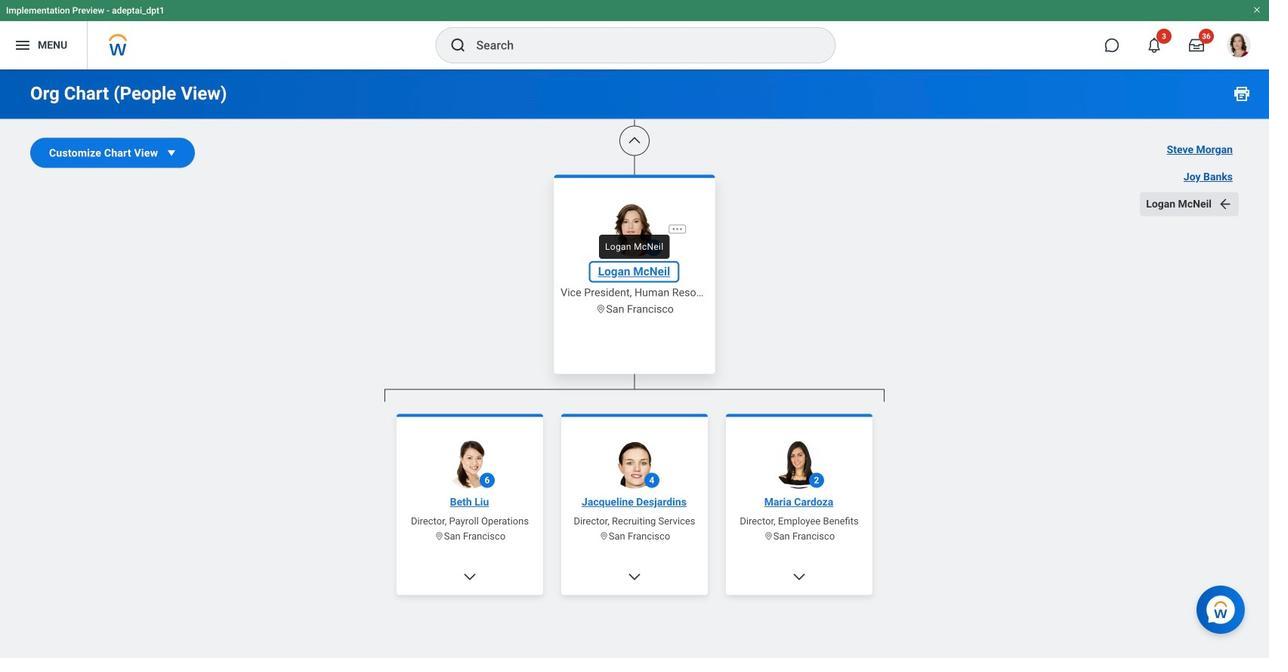 Task type: vqa. For each thing, say whether or not it's contained in the screenshot.
chevron up icon
yes



Task type: locate. For each thing, give the bounding box(es) containing it.
1 chevron down image from the left
[[462, 570, 478, 585]]

location image for 2nd chevron down image from the left
[[599, 532, 609, 542]]

related actions image
[[671, 223, 684, 236]]

main content
[[0, 0, 1269, 659]]

banner
[[0, 0, 1269, 70]]

0 horizontal spatial chevron down image
[[462, 570, 478, 585]]

inbox large image
[[1189, 38, 1204, 53]]

chevron down image
[[792, 570, 807, 585]]

chevron up image
[[627, 133, 642, 148]]

notifications large image
[[1147, 38, 1162, 53]]

caret down image
[[164, 145, 179, 161]]

search image
[[449, 36, 467, 54]]

justify image
[[14, 36, 32, 54]]

location image
[[595, 304, 606, 315], [599, 532, 609, 542], [764, 532, 774, 542]]

1 horizontal spatial chevron down image
[[627, 570, 642, 585]]

tooltip
[[595, 230, 674, 264]]

chevron down image
[[462, 570, 478, 585], [627, 570, 642, 585]]

location image
[[434, 532, 444, 542]]



Task type: describe. For each thing, give the bounding box(es) containing it.
Search Workday  search field
[[476, 29, 804, 62]]

logan mcneil, logan mcneil, 3 direct reports element
[[385, 402, 885, 659]]

2 chevron down image from the left
[[627, 570, 642, 585]]

profile logan mcneil image
[[1227, 33, 1251, 61]]

print org chart image
[[1233, 85, 1251, 103]]

arrow left image
[[1218, 197, 1233, 212]]

location image for chevron down icon
[[764, 532, 774, 542]]

close environment banner image
[[1253, 5, 1262, 14]]



